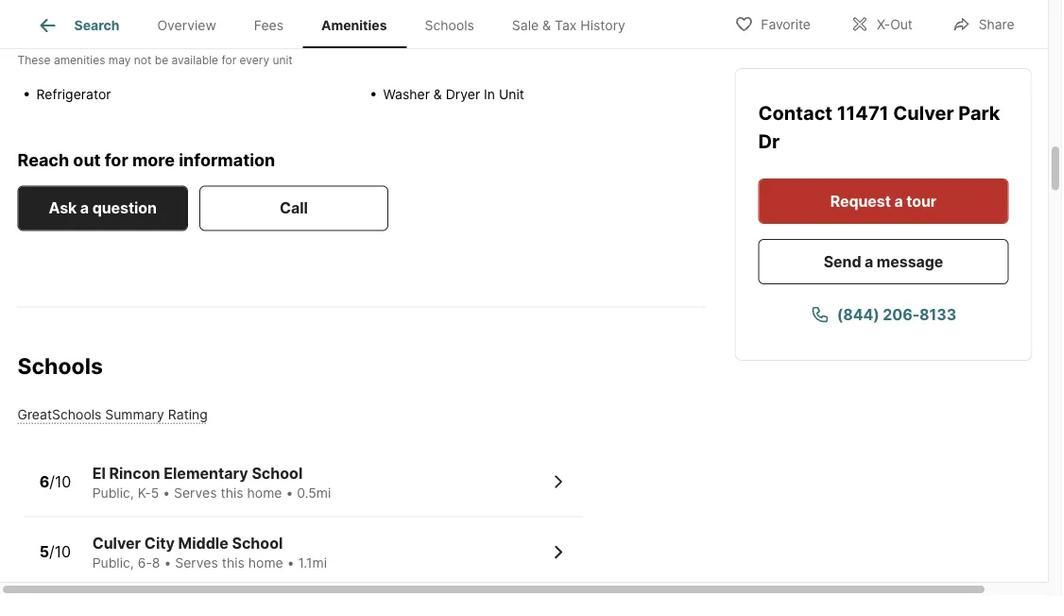 Task type: vqa. For each thing, say whether or not it's contained in the screenshot.
washer
yes



Task type: locate. For each thing, give the bounding box(es) containing it.
not
[[134, 53, 152, 67]]

home left 1.1mi
[[248, 555, 283, 571]]

8133
[[920, 305, 956, 324]]

0 vertical spatial home
[[247, 485, 282, 501]]

serves inside culver city middle school public, 6-8 • serves this home • 1.1mi
[[175, 555, 218, 571]]

0 vertical spatial serves
[[174, 485, 217, 501]]

5
[[151, 485, 159, 501], [39, 543, 49, 561]]

favorite
[[761, 17, 811, 33]]

& inside tab
[[542, 17, 551, 33]]

tab list containing search
[[17, 0, 659, 48]]

for right out
[[105, 149, 128, 170]]

send a message
[[824, 252, 943, 271]]

a for ask
[[80, 199, 89, 217]]

serves down elementary
[[174, 485, 217, 501]]

tab list
[[17, 0, 659, 48]]

0 vertical spatial public,
[[92, 485, 134, 501]]

0 horizontal spatial 5
[[39, 543, 49, 561]]

1 public, from the top
[[92, 485, 134, 501]]

call
[[280, 199, 308, 217]]

a
[[894, 192, 903, 210], [80, 199, 89, 217], [865, 252, 873, 271]]

x-out button
[[834, 4, 929, 43]]

home
[[247, 485, 282, 501], [248, 555, 283, 571]]

& left the tax
[[542, 17, 551, 33]]

x-
[[877, 17, 890, 33]]

0 horizontal spatial culver
[[92, 534, 141, 553]]

out
[[73, 149, 101, 170]]

public, inside el rincon elementary school public, k-5 • serves this home • 0.5mi
[[92, 485, 134, 501]]

1 horizontal spatial for
[[222, 53, 236, 67]]

school right middle
[[232, 534, 283, 553]]

request a tour
[[830, 192, 937, 210]]

• left 0.5mi
[[286, 485, 293, 501]]

11471
[[837, 102, 889, 125]]

rincon
[[109, 464, 160, 482]]

(844) 206-8133
[[837, 305, 956, 324]]

0 horizontal spatial a
[[80, 199, 89, 217]]

0 horizontal spatial unit
[[72, 23, 101, 42]]

schools up washer & dryer in unit
[[425, 17, 474, 33]]

amenities up not
[[105, 23, 177, 42]]

search link
[[36, 14, 120, 37]]

1 vertical spatial public,
[[92, 555, 134, 571]]

0 vertical spatial school
[[252, 464, 303, 482]]

history
[[580, 17, 625, 33]]

rating
[[168, 406, 208, 422]]

0 vertical spatial amenities
[[105, 23, 177, 42]]

& for washer
[[434, 86, 442, 102]]

question
[[92, 199, 157, 217]]

culver up 6-
[[92, 534, 141, 553]]

this inside culver city middle school public, 6-8 • serves this home • 1.1mi
[[222, 555, 245, 571]]

city
[[144, 534, 175, 553]]

serves for middle
[[175, 555, 218, 571]]

0 vertical spatial 5
[[151, 485, 159, 501]]

1 vertical spatial culver
[[92, 534, 141, 553]]

a right send
[[865, 252, 873, 271]]

5 inside el rincon elementary school public, k-5 • serves this home • 0.5mi
[[151, 485, 159, 501]]

for left every
[[222, 53, 236, 67]]

for
[[222, 53, 236, 67], [105, 149, 128, 170]]

1 vertical spatial amenities
[[54, 53, 105, 67]]

/10 down 6 /10
[[49, 543, 71, 561]]

1.1mi
[[298, 555, 327, 571]]

1 vertical spatial /10
[[49, 543, 71, 561]]

0 vertical spatial /10
[[49, 472, 71, 491]]

school inside el rincon elementary school public, k-5 • serves this home • 0.5mi
[[252, 464, 303, 482]]

home inside el rincon elementary school public, k-5 • serves this home • 0.5mi
[[247, 485, 282, 501]]

6-
[[138, 555, 152, 571]]

information
[[179, 149, 275, 170]]

0 vertical spatial &
[[542, 17, 551, 33]]

culver left park
[[893, 102, 954, 125]]

1 vertical spatial school
[[232, 534, 283, 553]]

/10 for 6
[[49, 472, 71, 491]]

1 horizontal spatial unit
[[273, 53, 293, 67]]

public, inside culver city middle school public, 6-8 • serves this home • 1.1mi
[[92, 555, 134, 571]]

5 down 6
[[39, 543, 49, 561]]

ask a question
[[49, 199, 157, 217]]

/10 left el
[[49, 472, 71, 491]]

this down middle
[[222, 555, 245, 571]]

a right ask
[[80, 199, 89, 217]]

in-unit amenities
[[52, 23, 177, 42]]

0 vertical spatial culver
[[893, 102, 954, 125]]

1 vertical spatial 5
[[39, 543, 49, 561]]

el
[[92, 464, 106, 482]]

dryer
[[446, 86, 480, 102]]

0 horizontal spatial for
[[105, 149, 128, 170]]

2 horizontal spatial a
[[894, 192, 903, 210]]

1 vertical spatial this
[[222, 555, 245, 571]]

culver
[[893, 102, 954, 125], [92, 534, 141, 553]]

/10 for 5
[[49, 543, 71, 561]]

greatschools
[[17, 406, 101, 422]]

public, down el
[[92, 485, 134, 501]]

0 horizontal spatial schools
[[17, 353, 103, 379]]

fees tab
[[235, 3, 302, 48]]

school up 0.5mi
[[252, 464, 303, 482]]

in-
[[52, 23, 72, 42]]

out
[[890, 17, 913, 33]]

a left tour
[[894, 192, 903, 210]]

park
[[958, 102, 1000, 125]]

public, left 6-
[[92, 555, 134, 571]]

serves inside el rincon elementary school public, k-5 • serves this home • 0.5mi
[[174, 485, 217, 501]]

1 vertical spatial &
[[434, 86, 442, 102]]

unit
[[499, 86, 524, 102]]

1 vertical spatial home
[[248, 555, 283, 571]]

•
[[163, 485, 170, 501], [286, 485, 293, 501], [164, 555, 171, 571], [287, 555, 294, 571]]

1 horizontal spatial a
[[865, 252, 873, 271]]

this
[[221, 485, 243, 501], [222, 555, 245, 571]]

home inside culver city middle school public, 6-8 • serves this home • 1.1mi
[[248, 555, 283, 571]]

overview tab
[[138, 3, 235, 48]]

these
[[17, 53, 51, 67]]

amenities down in-
[[54, 53, 105, 67]]

public,
[[92, 485, 134, 501], [92, 555, 134, 571]]

/10
[[49, 472, 71, 491], [49, 543, 71, 561]]

this inside el rincon elementary school public, k-5 • serves this home • 0.5mi
[[221, 485, 243, 501]]

sale & tax history
[[512, 17, 625, 33]]

1 horizontal spatial &
[[542, 17, 551, 33]]

this down elementary
[[221, 485, 243, 501]]

1 horizontal spatial culver
[[893, 102, 954, 125]]

school for el rincon elementary school
[[252, 464, 303, 482]]

request
[[830, 192, 891, 210]]

1 vertical spatial serves
[[175, 555, 218, 571]]

schools up greatschools
[[17, 353, 103, 379]]

amenities
[[105, 23, 177, 42], [54, 53, 105, 67]]

206-
[[883, 305, 920, 324]]

home for middle
[[248, 555, 283, 571]]

favorite button
[[718, 4, 827, 43]]

0 vertical spatial schools
[[425, 17, 474, 33]]

school
[[252, 464, 303, 482], [232, 534, 283, 553]]

schools
[[425, 17, 474, 33], [17, 353, 103, 379]]

call link
[[199, 185, 388, 231]]

& left dryer on the left of page
[[434, 86, 442, 102]]

in
[[484, 86, 495, 102]]

greatschools summary rating link
[[17, 406, 208, 422]]

0 vertical spatial this
[[221, 485, 243, 501]]

schools inside schools tab
[[425, 17, 474, 33]]

reach out for more information
[[17, 149, 275, 170]]

0 horizontal spatial &
[[434, 86, 442, 102]]

serves down middle
[[175, 555, 218, 571]]

school inside culver city middle school public, 6-8 • serves this home • 1.1mi
[[232, 534, 283, 553]]

5 down rincon at the bottom left of page
[[151, 485, 159, 501]]

school for culver city middle school
[[232, 534, 283, 553]]

1 horizontal spatial 5
[[151, 485, 159, 501]]

2 public, from the top
[[92, 555, 134, 571]]

unit
[[72, 23, 101, 42], [273, 53, 293, 67]]

1 horizontal spatial schools
[[425, 17, 474, 33]]

serves
[[174, 485, 217, 501], [175, 555, 218, 571]]

washer & dryer in unit
[[383, 86, 524, 102]]

home left 0.5mi
[[247, 485, 282, 501]]

contact
[[758, 102, 837, 125]]

0 vertical spatial unit
[[72, 23, 101, 42]]

share button
[[936, 4, 1031, 43]]

&
[[542, 17, 551, 33], [434, 86, 442, 102]]



Task type: describe. For each thing, give the bounding box(es) containing it.
every
[[240, 53, 269, 67]]

refrigerator
[[36, 86, 111, 102]]

dr
[[758, 130, 780, 153]]

send
[[824, 252, 861, 271]]

• left 1.1mi
[[287, 555, 294, 571]]

schools tab
[[406, 3, 493, 48]]

1 vertical spatial for
[[105, 149, 128, 170]]

middle
[[178, 534, 228, 553]]

amenities
[[321, 17, 387, 33]]

tax
[[555, 17, 577, 33]]

more
[[132, 149, 175, 170]]

(844)
[[837, 305, 879, 324]]

public, for culver
[[92, 555, 134, 571]]

be
[[155, 53, 168, 67]]

share
[[979, 17, 1014, 33]]

& for sale
[[542, 17, 551, 33]]

6
[[39, 472, 49, 491]]

• right 8
[[164, 555, 171, 571]]

ask a question button
[[17, 185, 188, 231]]

5 /10
[[39, 543, 71, 561]]

culver inside 11471 culver park dr
[[893, 102, 954, 125]]

0 vertical spatial for
[[222, 53, 236, 67]]

fees
[[254, 17, 284, 33]]

elementary
[[164, 464, 248, 482]]

k-
[[138, 485, 151, 501]]

greatschools summary rating
[[17, 406, 208, 422]]

(844) 206-8133 link
[[758, 292, 1009, 337]]

summary
[[105, 406, 164, 422]]

1 vertical spatial unit
[[273, 53, 293, 67]]

a for send
[[865, 252, 873, 271]]

(844) 206-8133 button
[[758, 292, 1009, 337]]

el rincon elementary school public, k-5 • serves this home • 0.5mi
[[92, 464, 331, 501]]

send a message button
[[758, 239, 1009, 284]]

11471 culver park dr
[[758, 102, 1000, 153]]

6 /10
[[39, 472, 71, 491]]

home for elementary
[[247, 485, 282, 501]]

sale
[[512, 17, 539, 33]]

a for request
[[894, 192, 903, 210]]

call button
[[199, 185, 388, 231]]

reach
[[17, 149, 69, 170]]

1 vertical spatial schools
[[17, 353, 103, 379]]

request a tour button
[[758, 179, 1009, 224]]

ask
[[49, 199, 77, 217]]

overview
[[157, 17, 216, 33]]

message
[[877, 252, 943, 271]]

these amenities may not be available for every unit
[[17, 53, 293, 67]]

culver city middle school public, 6-8 • serves this home • 1.1mi
[[92, 534, 327, 571]]

this for elementary
[[221, 485, 243, 501]]

may
[[109, 53, 131, 67]]

culver inside culver city middle school public, 6-8 • serves this home • 1.1mi
[[92, 534, 141, 553]]

• right k-
[[163, 485, 170, 501]]

this for middle
[[222, 555, 245, 571]]

8
[[152, 555, 160, 571]]

search
[[74, 17, 120, 33]]

x-out
[[877, 17, 913, 33]]

washer
[[383, 86, 430, 102]]

0.5mi
[[297, 485, 331, 501]]

public, for el
[[92, 485, 134, 501]]

tour
[[906, 192, 937, 210]]

available
[[172, 53, 218, 67]]

sale & tax history tab
[[493, 3, 644, 48]]

amenities tab
[[302, 3, 406, 48]]

serves for elementary
[[174, 485, 217, 501]]



